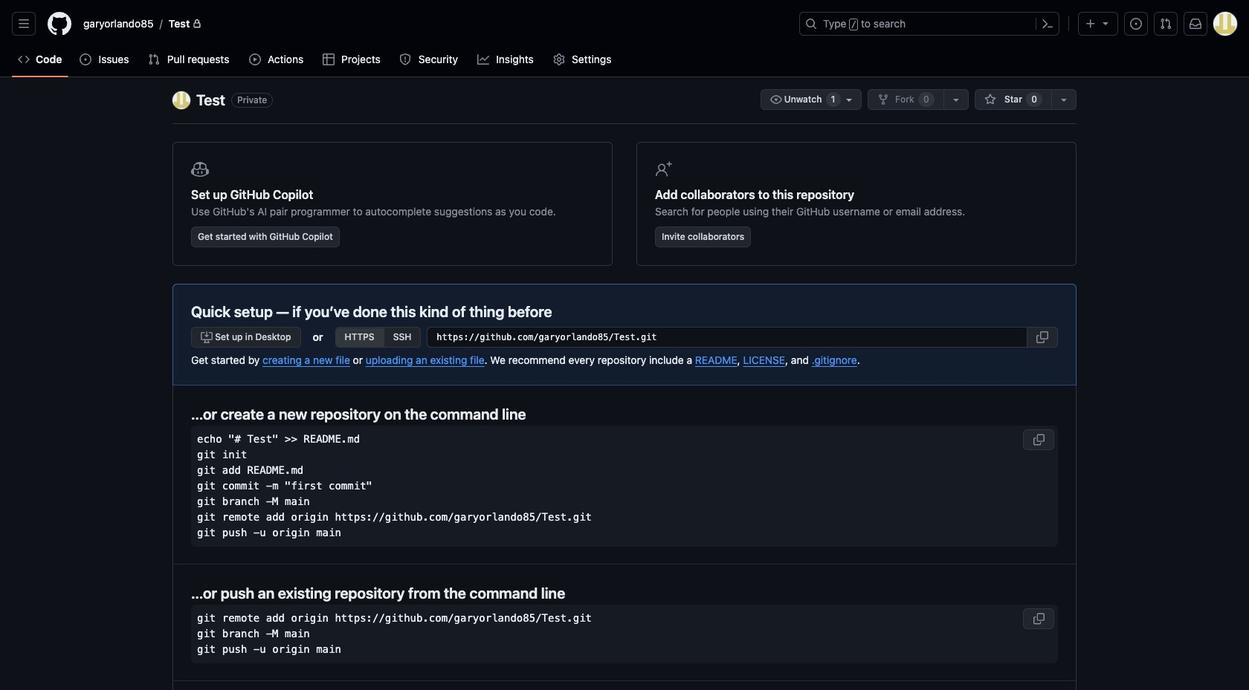 Task type: locate. For each thing, give the bounding box(es) containing it.
0 vertical spatial issue opened image
[[1130, 18, 1142, 30]]

git pull request image for issue opened image to the left
[[148, 54, 160, 65]]

0 horizontal spatial git pull request image
[[148, 54, 160, 65]]

triangle down image
[[1100, 17, 1112, 29]]

person add image
[[655, 161, 673, 178]]

desktop download image
[[201, 332, 213, 344]]

1 vertical spatial issue opened image
[[80, 54, 92, 65]]

git pull request image for right issue opened image
[[1160, 18, 1172, 30]]

copilot image
[[191, 161, 209, 178]]

1 horizontal spatial git pull request image
[[1160, 18, 1172, 30]]

play image
[[249, 54, 261, 65]]

0 vertical spatial git pull request image
[[1160, 18, 1172, 30]]

0 horizontal spatial issue opened image
[[80, 54, 92, 65]]

notifications image
[[1190, 18, 1202, 30]]

0 vertical spatial copy to clipboard image
[[1033, 434, 1045, 446]]

table image
[[322, 54, 334, 65]]

lock image
[[193, 19, 202, 28]]

command palette image
[[1042, 18, 1054, 30]]

issue opened image
[[1130, 18, 1142, 30], [80, 54, 92, 65]]

git pull request image
[[1160, 18, 1172, 30], [148, 54, 160, 65]]

issue opened image right code image
[[80, 54, 92, 65]]

list
[[77, 12, 790, 36]]

1 vertical spatial copy to clipboard image
[[1033, 613, 1045, 625]]

copy to clipboard image
[[1033, 434, 1045, 446], [1033, 613, 1045, 625]]

issue opened image right triangle down image
[[1130, 18, 1142, 30]]

1 vertical spatial git pull request image
[[148, 54, 160, 65]]

Clone URL text field
[[427, 327, 1028, 348]]

shield image
[[400, 54, 411, 65]]



Task type: describe. For each thing, give the bounding box(es) containing it.
repo forked image
[[877, 94, 889, 106]]

star image
[[984, 94, 996, 106]]

copy to clipboard image
[[1037, 332, 1048, 344]]

plus image
[[1085, 18, 1097, 30]]

code image
[[18, 54, 30, 65]]

see your forks of this repository image
[[950, 94, 962, 106]]

0 users starred this repository element
[[1026, 92, 1042, 107]]

2 copy to clipboard image from the top
[[1033, 613, 1045, 625]]

gear image
[[553, 54, 565, 65]]

1 copy to clipboard image from the top
[[1033, 434, 1045, 446]]

1 horizontal spatial issue opened image
[[1130, 18, 1142, 30]]

graph image
[[477, 54, 489, 65]]

owner avatar image
[[173, 91, 190, 109]]

homepage image
[[48, 12, 71, 36]]

add this repository to a list image
[[1058, 94, 1070, 106]]

eye image
[[770, 94, 782, 106]]



Task type: vqa. For each thing, say whether or not it's contained in the screenshot.
"Homepage" image
yes



